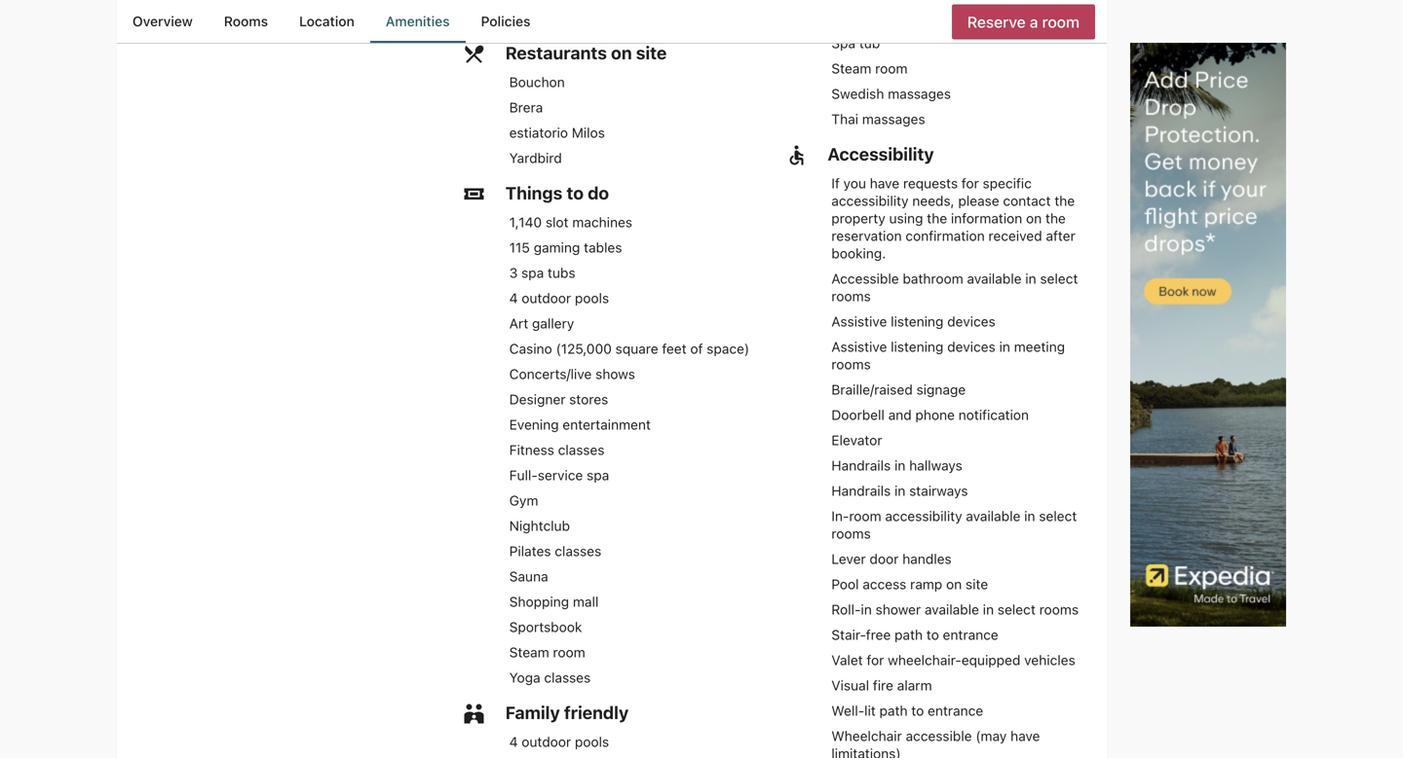 Task type: vqa. For each thing, say whether or not it's contained in the screenshot.
fire
yes



Task type: locate. For each thing, give the bounding box(es) containing it.
1 vertical spatial handrails
[[831, 483, 891, 499]]

site
[[636, 42, 667, 63], [966, 577, 988, 593]]

0 vertical spatial handrails
[[831, 458, 891, 474]]

tables
[[584, 240, 622, 256]]

0 vertical spatial select
[[1040, 271, 1078, 287]]

0 vertical spatial assistive
[[831, 314, 887, 330]]

1 horizontal spatial site
[[966, 577, 988, 593]]

to
[[567, 183, 584, 203], [926, 627, 939, 643], [911, 703, 924, 719]]

for down 'free'
[[867, 653, 884, 669]]

reservation
[[831, 228, 902, 244]]

1 horizontal spatial and
[[888, 407, 912, 423]]

devices
[[947, 314, 996, 330], [947, 339, 996, 355]]

1 vertical spatial accessible
[[906, 729, 972, 745]]

and
[[706, 0, 730, 8], [888, 407, 912, 423]]

available up restaurants on site
[[560, 10, 615, 26]]

1 vertical spatial steam
[[509, 645, 549, 661]]

please
[[958, 193, 999, 209]]

2 outdoor from the top
[[522, 734, 571, 751]]

list
[[117, 0, 1107, 43]]

1 listening from the top
[[891, 314, 944, 330]]

select
[[1040, 271, 1078, 287], [1039, 508, 1077, 525], [998, 602, 1036, 618]]

accessibility down stairways
[[885, 508, 962, 525]]

accessible up restaurants on site
[[586, 0, 652, 8]]

4
[[509, 290, 518, 306], [509, 734, 518, 751]]

the
[[1055, 193, 1075, 209], [927, 210, 947, 226], [1045, 210, 1066, 226]]

0 horizontal spatial accessible
[[586, 0, 652, 8]]

accessibility
[[831, 193, 909, 209], [885, 508, 962, 525]]

parking
[[655, 0, 703, 8], [509, 10, 556, 26]]

massages right swedish
[[888, 86, 951, 102]]

available down ramp
[[925, 602, 979, 618]]

in-
[[831, 508, 849, 525]]

room up lever
[[849, 508, 881, 525]]

handrails
[[831, 458, 891, 474], [831, 483, 891, 499]]

art
[[509, 316, 528, 332]]

devices down bathroom at the top right of the page
[[947, 314, 996, 330]]

1 pools from the top
[[575, 290, 609, 306]]

room right a
[[1042, 13, 1080, 31]]

entrance up '(may'
[[928, 703, 983, 719]]

pools down tubs
[[575, 290, 609, 306]]

1 vertical spatial 4
[[509, 734, 518, 751]]

1 vertical spatial assistive
[[831, 339, 887, 355]]

1 devices from the top
[[947, 314, 996, 330]]

0 horizontal spatial parking
[[509, 10, 556, 26]]

listening down bathroom at the top right of the page
[[891, 314, 944, 330]]

1 outdoor from the top
[[522, 290, 571, 306]]

bathroom
[[903, 271, 963, 287]]

entrance up equipped
[[943, 627, 998, 643]]

accessible left '(may'
[[906, 729, 972, 745]]

0 vertical spatial steam
[[831, 60, 871, 76]]

site down the wheelchair-accessible parking and van parking available
[[636, 42, 667, 63]]

1 horizontal spatial spa
[[587, 468, 609, 484]]

shopping
[[509, 594, 569, 610]]

rooms up braille/raised
[[831, 356, 871, 373]]

1 horizontal spatial to
[[911, 703, 924, 719]]

location
[[299, 13, 354, 29]]

1 vertical spatial listening
[[891, 339, 944, 355]]

pools down friendly
[[575, 734, 609, 751]]

steam up yoga
[[509, 645, 549, 661]]

received
[[988, 228, 1042, 244]]

0 vertical spatial listening
[[891, 314, 944, 330]]

casino
[[509, 341, 552, 357]]

friendly
[[564, 703, 629, 724]]

handrails down the elevator
[[831, 458, 891, 474]]

door
[[870, 551, 899, 567]]

estiatorio
[[509, 125, 568, 141]]

list containing overview
[[117, 0, 1107, 43]]

contact
[[1003, 193, 1051, 209]]

1 vertical spatial have
[[1010, 729, 1040, 745]]

specific
[[983, 175, 1032, 191]]

2 handrails from the top
[[831, 483, 891, 499]]

service
[[538, 468, 583, 484]]

0 horizontal spatial have
[[870, 175, 899, 191]]

parking down wheelchair-
[[509, 10, 556, 26]]

(may
[[976, 729, 1007, 745]]

van
[[733, 0, 756, 8]]

1 vertical spatial accessibility
[[885, 508, 962, 525]]

0 horizontal spatial for
[[867, 653, 884, 669]]

you
[[843, 175, 866, 191]]

0 vertical spatial outdoor
[[522, 290, 571, 306]]

on down contact
[[1026, 210, 1042, 226]]

0 horizontal spatial on
[[611, 42, 632, 63]]

0 vertical spatial parking
[[655, 0, 703, 8]]

1 vertical spatial on
[[1026, 210, 1042, 226]]

0 vertical spatial to
[[567, 183, 584, 203]]

0 vertical spatial and
[[706, 0, 730, 8]]

4 down 3
[[509, 290, 518, 306]]

0 vertical spatial for
[[962, 175, 979, 191]]

available
[[560, 10, 615, 26], [967, 271, 1022, 287], [966, 508, 1020, 525], [925, 602, 979, 618]]

for up please on the top of page
[[962, 175, 979, 191]]

to up wheelchair-
[[926, 627, 939, 643]]

4 down family
[[509, 734, 518, 751]]

1 horizontal spatial parking
[[655, 0, 703, 8]]

1 horizontal spatial steam
[[831, 60, 871, 76]]

shows
[[595, 366, 635, 382]]

do
[[588, 183, 609, 203]]

site right ramp
[[966, 577, 988, 593]]

classes up service on the bottom of page
[[558, 442, 605, 458]]

on down the wheelchair-accessible parking and van parking available
[[611, 42, 632, 63]]

1 horizontal spatial accessible
[[906, 729, 972, 745]]

1 vertical spatial site
[[966, 577, 988, 593]]

1 vertical spatial and
[[888, 407, 912, 423]]

things
[[505, 183, 562, 203]]

classes down the nightclub
[[555, 544, 601, 560]]

4 inside 1,140 slot machines 115 gaming tables 3 spa tubs 4 outdoor pools art gallery casino (125,000 square feet of space) concerts/live shows designer stores evening entertainment fitness classes full-service spa gym nightclub pilates classes sauna shopping mall sportsbook steam room yoga classes
[[509, 290, 518, 306]]

pools inside 1,140 slot machines 115 gaming tables 3 spa tubs 4 outdoor pools art gallery casino (125,000 square feet of space) concerts/live shows designer stores evening entertainment fitness classes full-service spa gym nightclub pilates classes sauna shopping mall sportsbook steam room yoga classes
[[575, 290, 609, 306]]

assistive
[[831, 314, 887, 330], [831, 339, 887, 355]]

listening up the signage
[[891, 339, 944, 355]]

1 vertical spatial pools
[[575, 734, 609, 751]]

machines
[[572, 214, 632, 230]]

devices up the signage
[[947, 339, 996, 355]]

yoga
[[509, 670, 540, 686]]

thai
[[831, 111, 858, 127]]

to down alarm
[[911, 703, 924, 719]]

0 vertical spatial pools
[[575, 290, 609, 306]]

room inside the spa tub steam room swedish massages thai massages
[[875, 60, 907, 76]]

steam up swedish
[[831, 60, 871, 76]]

and left van
[[706, 0, 730, 8]]

outdoor up gallery
[[522, 290, 571, 306]]

2 assistive from the top
[[831, 339, 887, 355]]

0 vertical spatial spa
[[521, 265, 544, 281]]

concerts/live
[[509, 366, 592, 382]]

wheelchair-
[[509, 0, 586, 8]]

0 vertical spatial devices
[[947, 314, 996, 330]]

accessibility up property
[[831, 193, 909, 209]]

2 listening from the top
[[891, 339, 944, 355]]

massages up accessibility
[[862, 111, 925, 127]]

path right the lit
[[879, 703, 908, 719]]

1 vertical spatial devices
[[947, 339, 996, 355]]

steam
[[831, 60, 871, 76], [509, 645, 549, 661]]

spa right service on the bottom of page
[[587, 468, 609, 484]]

to left do
[[567, 183, 584, 203]]

accessible inside the wheelchair-accessible parking and van parking available
[[586, 0, 652, 8]]

visual
[[831, 678, 869, 694]]

1 vertical spatial for
[[867, 653, 884, 669]]

stores
[[569, 392, 608, 408]]

0 vertical spatial have
[[870, 175, 899, 191]]

1 horizontal spatial on
[[946, 577, 962, 593]]

a
[[1030, 13, 1038, 31]]

available inside the wheelchair-accessible parking and van parking available
[[560, 10, 615, 26]]

and inside if you have requests for specific accessibility needs, please contact the property using the information on the reservation confirmation received after booking. accessible bathroom available in select rooms assistive listening devices assistive listening devices in meeting rooms braille/raised signage doorbell and phone notification elevator handrails in hallways handrails in stairways in-room accessibility available in select rooms lever door handles pool access ramp on site roll-in shower available in select rooms stair-free path to entrance valet for wheelchair-equipped vehicles visual fire alarm well-lit path to entrance wheelchair accessible (may have limitations)
[[888, 407, 912, 423]]

nightclub
[[509, 518, 570, 534]]

valet
[[831, 653, 863, 669]]

0 vertical spatial accessible
[[586, 0, 652, 8]]

needs,
[[912, 193, 954, 209]]

spa
[[831, 35, 856, 51]]

spa
[[521, 265, 544, 281], [587, 468, 609, 484]]

site inside if you have requests for specific accessibility needs, please contact the property using the information on the reservation confirmation received after booking. accessible bathroom available in select rooms assistive listening devices assistive listening devices in meeting rooms braille/raised signage doorbell and phone notification elevator handrails in hallways handrails in stairways in-room accessibility available in select rooms lever door handles pool access ramp on site roll-in shower available in select rooms stair-free path to entrance valet for wheelchair-equipped vehicles visual fire alarm well-lit path to entrance wheelchair accessible (may have limitations)
[[966, 577, 988, 593]]

assistive up braille/raised
[[831, 339, 887, 355]]

0 horizontal spatial spa
[[521, 265, 544, 281]]

available down stairways
[[966, 508, 1020, 525]]

0 vertical spatial 4
[[509, 290, 518, 306]]

outdoor down family
[[522, 734, 571, 751]]

0 horizontal spatial site
[[636, 42, 667, 63]]

of
[[690, 341, 703, 357]]

brera
[[509, 99, 543, 115]]

signage
[[916, 382, 966, 398]]

and inside the wheelchair-accessible parking and van parking available
[[706, 0, 730, 8]]

have down accessibility
[[870, 175, 899, 191]]

classes
[[558, 442, 605, 458], [555, 544, 601, 560], [544, 670, 591, 686]]

shower
[[876, 602, 921, 618]]

steam inside the spa tub steam room swedish massages thai massages
[[831, 60, 871, 76]]

parking left van
[[655, 0, 703, 8]]

1 horizontal spatial for
[[962, 175, 979, 191]]

requests
[[903, 175, 958, 191]]

fitness
[[509, 442, 554, 458]]

spa right 3
[[521, 265, 544, 281]]

room inside button
[[1042, 13, 1080, 31]]

overview link
[[117, 0, 208, 43]]

outdoor
[[522, 290, 571, 306], [522, 734, 571, 751]]

1 vertical spatial to
[[926, 627, 939, 643]]

slot
[[546, 214, 569, 230]]

1 vertical spatial entrance
[[928, 703, 983, 719]]

have right '(may'
[[1010, 729, 1040, 745]]

handrails up the in-
[[831, 483, 891, 499]]

room down sportsbook
[[553, 645, 585, 661]]

available down the received
[[967, 271, 1022, 287]]

0 vertical spatial on
[[611, 42, 632, 63]]

1 vertical spatial outdoor
[[522, 734, 571, 751]]

alarm
[[897, 678, 932, 694]]

0 horizontal spatial to
[[567, 183, 584, 203]]

0 horizontal spatial steam
[[509, 645, 549, 661]]

equipped
[[961, 653, 1021, 669]]

amenities
[[386, 13, 450, 29]]

0 vertical spatial entrance
[[943, 627, 998, 643]]

reserve a room
[[967, 13, 1080, 31]]

assistive down the accessible
[[831, 314, 887, 330]]

room down tub
[[875, 60, 907, 76]]

0 horizontal spatial and
[[706, 0, 730, 8]]

if you have requests for specific accessibility needs, please contact the property using the information on the reservation confirmation received after booking. accessible bathroom available in select rooms assistive listening devices assistive listening devices in meeting rooms braille/raised signage doorbell and phone notification elevator handrails in hallways handrails in stairways in-room accessibility available in select rooms lever door handles pool access ramp on site roll-in shower available in select rooms stair-free path to entrance valet for wheelchair-equipped vehicles visual fire alarm well-lit path to entrance wheelchair accessible (may have limitations)
[[831, 175, 1079, 759]]

wheelchair
[[831, 729, 902, 745]]

1,140 slot machines 115 gaming tables 3 spa tubs 4 outdoor pools art gallery casino (125,000 square feet of space) concerts/live shows designer stores evening entertainment fitness classes full-service spa gym nightclub pilates classes sauna shopping mall sportsbook steam room yoga classes
[[509, 214, 749, 686]]

and left the phone
[[888, 407, 912, 423]]

classes up family friendly
[[544, 670, 591, 686]]

path down the shower
[[895, 627, 923, 643]]

1 4 from the top
[[509, 290, 518, 306]]

pools
[[575, 290, 609, 306], [575, 734, 609, 751]]

on right ramp
[[946, 577, 962, 593]]



Task type: describe. For each thing, give the bounding box(es) containing it.
1 horizontal spatial have
[[1010, 729, 1040, 745]]

0 vertical spatial massages
[[888, 86, 951, 102]]

tub
[[859, 35, 880, 51]]

if
[[831, 175, 840, 191]]

information
[[951, 210, 1022, 226]]

lever
[[831, 551, 866, 567]]

reserve a room button
[[952, 4, 1095, 39]]

braille/raised
[[831, 382, 913, 398]]

0 vertical spatial path
[[895, 627, 923, 643]]

free
[[866, 627, 891, 643]]

accessible inside if you have requests for specific accessibility needs, please contact the property using the information on the reservation confirmation received after booking. accessible bathroom available in select rooms assistive listening devices assistive listening devices in meeting rooms braille/raised signage doorbell and phone notification elevator handrails in hallways handrails in stairways in-room accessibility available in select rooms lever door handles pool access ramp on site roll-in shower available in select rooms stair-free path to entrance valet for wheelchair-equipped vehicles visual fire alarm well-lit path to entrance wheelchair accessible (may have limitations)
[[906, 729, 972, 745]]

1 vertical spatial select
[[1039, 508, 1077, 525]]

policies link
[[465, 0, 546, 43]]

rooms link
[[208, 0, 284, 43]]

pilates
[[509, 544, 551, 560]]

hallways
[[909, 458, 962, 474]]

stairways
[[909, 483, 968, 499]]

gaming
[[534, 240, 580, 256]]

115
[[509, 240, 530, 256]]

2 vertical spatial to
[[911, 703, 924, 719]]

rooms down the accessible
[[831, 288, 871, 304]]

room inside if you have requests for specific accessibility needs, please contact the property using the information on the reservation confirmation received after booking. accessible bathroom available in select rooms assistive listening devices assistive listening devices in meeting rooms braille/raised signage doorbell and phone notification elevator handrails in hallways handrails in stairways in-room accessibility available in select rooms lever door handles pool access ramp on site roll-in shower available in select rooms stair-free path to entrance valet for wheelchair-equipped vehicles visual fire alarm well-lit path to entrance wheelchair accessible (may have limitations)
[[849, 508, 881, 525]]

2 vertical spatial select
[[998, 602, 1036, 618]]

1 handrails from the top
[[831, 458, 891, 474]]

family friendly
[[505, 703, 629, 724]]

fire
[[873, 678, 893, 694]]

1 vertical spatial path
[[879, 703, 908, 719]]

1 vertical spatial parking
[[509, 10, 556, 26]]

2 devices from the top
[[947, 339, 996, 355]]

yardbird
[[509, 150, 562, 166]]

1 vertical spatial spa
[[587, 468, 609, 484]]

stair-
[[831, 627, 866, 643]]

policies
[[481, 13, 530, 29]]

outdoor inside 1,140 slot machines 115 gaming tables 3 spa tubs 4 outdoor pools art gallery casino (125,000 square feet of space) concerts/live shows designer stores evening entertainment fitness classes full-service spa gym nightclub pilates classes sauna shopping mall sportsbook steam room yoga classes
[[522, 290, 571, 306]]

designer
[[509, 392, 566, 408]]

wheelchair-
[[888, 653, 961, 669]]

room inside 1,140 slot machines 115 gaming tables 3 spa tubs 4 outdoor pools art gallery casino (125,000 square feet of space) concerts/live shows designer stores evening entertainment fitness classes full-service spa gym nightclub pilates classes sauna shopping mall sportsbook steam room yoga classes
[[553, 645, 585, 661]]

0 vertical spatial accessibility
[[831, 193, 909, 209]]

sauna
[[509, 569, 548, 585]]

amenities link
[[370, 0, 465, 43]]

vehicles
[[1024, 653, 1075, 669]]

swedish
[[831, 86, 884, 102]]

access
[[863, 577, 906, 593]]

family
[[505, 703, 560, 724]]

0 vertical spatial classes
[[558, 442, 605, 458]]

1 assistive from the top
[[831, 314, 887, 330]]

restaurants
[[505, 42, 607, 63]]

rooms up vehicles
[[1039, 602, 1079, 618]]

lit
[[864, 703, 876, 719]]

2 horizontal spatial to
[[926, 627, 939, 643]]

2 4 from the top
[[509, 734, 518, 751]]

gallery
[[532, 316, 574, 332]]

4 outdoor pools
[[509, 734, 609, 751]]

booking.
[[831, 245, 886, 261]]

handles
[[902, 551, 952, 567]]

things to do
[[505, 183, 609, 203]]

doorbell
[[831, 407, 885, 423]]

using
[[889, 210, 923, 226]]

milos
[[572, 125, 605, 141]]

after
[[1046, 228, 1075, 244]]

ramp
[[910, 577, 942, 593]]

gym
[[509, 493, 538, 509]]

entertainment
[[563, 417, 651, 433]]

square
[[615, 341, 658, 357]]

2 pools from the top
[[575, 734, 609, 751]]

evening
[[509, 417, 559, 433]]

meeting
[[1014, 339, 1065, 355]]

0 vertical spatial site
[[636, 42, 667, 63]]

well-
[[831, 703, 864, 719]]

accessibility
[[828, 144, 934, 165]]

limitations)
[[831, 746, 901, 759]]

bouchon
[[509, 74, 565, 90]]

3
[[509, 265, 518, 281]]

property
[[831, 210, 885, 226]]

roll-
[[831, 602, 861, 618]]

phone
[[915, 407, 955, 423]]

location link
[[284, 0, 370, 43]]

overview
[[133, 13, 193, 29]]

mall
[[573, 594, 599, 610]]

2 horizontal spatial on
[[1026, 210, 1042, 226]]

spa tub steam room swedish massages thai massages
[[831, 35, 951, 127]]

1 vertical spatial classes
[[555, 544, 601, 560]]

steam inside 1,140 slot machines 115 gaming tables 3 spa tubs 4 outdoor pools art gallery casino (125,000 square feet of space) concerts/live shows designer stores evening entertainment fitness classes full-service spa gym nightclub pilates classes sauna shopping mall sportsbook steam room yoga classes
[[509, 645, 549, 661]]

tubs
[[548, 265, 575, 281]]

notification
[[958, 407, 1029, 423]]

wheelchair-accessible parking and van parking available
[[509, 0, 756, 26]]

rooms
[[224, 13, 268, 29]]

1 vertical spatial massages
[[862, 111, 925, 127]]

(125,000
[[556, 341, 612, 357]]

2 vertical spatial on
[[946, 577, 962, 593]]

restaurants on site
[[505, 42, 667, 63]]

bouchon brera estiatorio milos yardbird
[[509, 74, 605, 166]]

rooms down the in-
[[831, 526, 871, 542]]

reserve
[[967, 13, 1026, 31]]

1,140
[[509, 214, 542, 230]]

2 vertical spatial classes
[[544, 670, 591, 686]]



